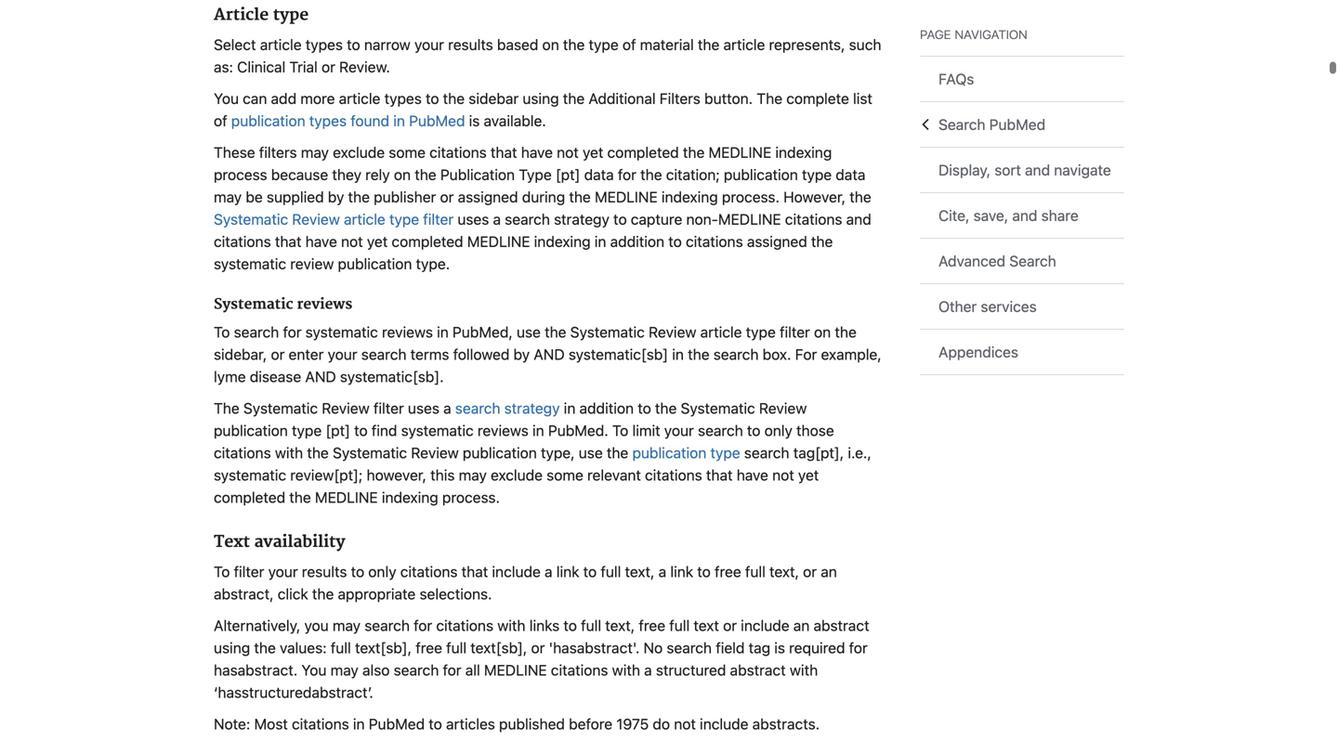 Task type: describe. For each thing, give the bounding box(es) containing it.
2 vertical spatial types
[[309, 112, 347, 130]]

non-
[[687, 211, 719, 228]]

followed
[[453, 346, 510, 364]]

click
[[278, 586, 308, 604]]

search left box. at the top of the page
[[714, 346, 759, 364]]

in inside the uses a search strategy        to capture non-medline citations and citations that have not yet completed medline indexing in addition        to citations assigned the systematic review publication type.
[[595, 233, 607, 251]]

systematic down disease
[[244, 400, 318, 418]]

use inside in addition to the systematic review publication type [pt] to find systematic reviews in pubmed.        to limit your search to only those citations with the systematic review publication type, use the
[[579, 444, 603, 462]]

by inside these filters may exclude some citations that have not yet completed the medline indexing process because they rely on the publication type [pt] data for the citation; publication type        data may be supplied by the publisher or assigned during the medline indexing process. however, the systematic review article type filter
[[328, 188, 344, 206]]

for left all
[[443, 662, 462, 680]]

selections.
[[420, 586, 492, 604]]

with down required
[[790, 662, 818, 680]]

article
[[214, 5, 269, 25]]

a inside alternatively, you may search for citations with links to full text, free full text or       include an abstract using the values: full text[sb], free full text[sb], or       'hasabstract'. no search field tag is required for hasabstract. you may also search for       all medline citations with a structured abstract with 'hasstructuredabstract'.
[[644, 662, 652, 680]]

alternatively, you may search for citations with links to full text, free full text or       include an abstract using the values: full text[sb], free full text[sb], or       'hasabstract'. no search field tag is required for hasabstract. you may also search for       all medline citations with a structured abstract with 'hasstructuredabstract'.
[[214, 617, 870, 702]]

a up links at left bottom
[[545, 564, 553, 581]]

only inside in addition to the systematic review publication type [pt] to find systematic reviews in pubmed.        to limit your search to only those citations with the systematic review publication type, use the
[[765, 422, 793, 440]]

only inside to filter your results to only citations that include a link to full text, a link to free       full text, or an abstract, click the appropriate selections.
[[368, 564, 397, 581]]

text
[[214, 533, 250, 553]]

systematic inside search tag[pt], i.e., systematic review[pt]; however, this may        exclude some relevant citations that have not yet completed the medline indexing process.
[[214, 467, 286, 484]]

citations down however,
[[785, 211, 843, 228]]

advanced
[[939, 252, 1006, 270]]

publication down limit
[[633, 444, 707, 462]]

results inside select article types to narrow your results based on the type of material the article       represents, such as: clinical trial or review.
[[448, 36, 493, 54]]

yet inside the uses a search strategy        to capture non-medline citations and citations that have not yet completed medline indexing in addition        to citations assigned the systematic review publication type.
[[367, 233, 388, 251]]

some inside search tag[pt], i.e., systematic review[pt]; however, this may        exclude some relevant citations that have not yet completed the medline indexing process.
[[547, 467, 584, 484]]

0 horizontal spatial uses
[[408, 400, 440, 418]]

of inside you can add more article types to the sidebar using the additional filters button. the       complete list of
[[214, 112, 227, 130]]

the right material
[[698, 36, 720, 54]]

the systematic review filter uses a search strategy
[[214, 400, 560, 418]]

find
[[372, 422, 397, 440]]

the up limit
[[655, 400, 677, 418]]

save,
[[974, 207, 1009, 225]]

the inside to filter your results to only citations that include a link to full text, a link to free       full text, or an abstract, click the appropriate selections.
[[312, 586, 334, 604]]

process
[[214, 166, 267, 184]]

publication down the lyme
[[214, 422, 288, 440]]

2 data from the left
[[836, 166, 866, 184]]

relevant
[[588, 467, 641, 484]]

can
[[243, 90, 267, 107]]

review up this on the left
[[411, 444, 459, 462]]

1 vertical spatial free
[[639, 617, 666, 635]]

results inside to filter your results to only citations that include a link to full text, a link to free       full text, or an abstract, click the appropriate selections.
[[302, 564, 347, 581]]

add
[[271, 90, 297, 107]]

also
[[363, 662, 390, 680]]

the up example,
[[835, 324, 857, 341]]

medline down citation;
[[719, 211, 782, 228]]

alternatively,
[[214, 617, 301, 635]]

and for share
[[1013, 207, 1038, 225]]

type
[[519, 166, 552, 184]]

review up those
[[759, 400, 807, 418]]

citation;
[[666, 166, 720, 184]]

the left additional
[[563, 90, 585, 107]]

found
[[351, 112, 390, 130]]

no
[[644, 640, 663, 657]]

filter up "find"
[[374, 400, 404, 418]]

to left articles
[[429, 716, 442, 734]]

uses inside the uses a search strategy        to capture non-medline citations and citations that have not yet completed medline indexing in addition        to citations assigned the systematic review publication type.
[[458, 211, 489, 228]]

search down followed
[[455, 400, 501, 418]]

citations inside in addition to the systematic review publication type [pt] to find systematic reviews in pubmed.        to limit your search to only those citations with the systematic review publication type, use the
[[214, 444, 271, 462]]

the right the during at the top of page
[[569, 188, 591, 206]]

'hasstructuredabstract'.
[[214, 684, 373, 702]]

abstracts.
[[753, 716, 820, 734]]

that inside these filters may exclude some citations that have not yet completed the medline indexing process because they rely on the publication type [pt] data for the citation; publication type        data may be supplied by the publisher or assigned during the medline indexing process. however, the systematic review article type filter
[[491, 144, 517, 161]]

indexing inside the uses a search strategy        to capture non-medline citations and citations that have not yet completed medline indexing in addition        to citations assigned the systematic review publication type.
[[534, 233, 591, 251]]

advanced search link
[[920, 239, 1125, 284]]

or inside these filters may exclude some citations that have not yet completed the medline indexing process because they rely on the publication type [pt] data for the citation; publication type        data may be supplied by the publisher or assigned during the medline indexing process. however, the systematic review article type filter
[[440, 188, 454, 206]]

or inside select article types to narrow your results based on the type of material the article       represents, such as: clinical trial or review.
[[322, 58, 336, 76]]

may up because
[[301, 144, 329, 161]]

however,
[[367, 467, 427, 484]]

other services link
[[920, 284, 1125, 329]]

in up pubmed.
[[564, 400, 576, 418]]

review
[[290, 255, 334, 273]]

1 vertical spatial strategy
[[505, 400, 560, 418]]

0 horizontal spatial reviews
[[297, 296, 353, 314]]

to up limit
[[638, 400, 651, 418]]

search inside advanced search 'link'
[[1010, 252, 1057, 270]]

review.
[[339, 58, 390, 76]]

do
[[653, 716, 670, 734]]

to inside alternatively, you may search for citations with links to full text, free full text or       include an abstract using the values: full text[sb], free full text[sb], or       'hasabstract'. no search field tag is required for hasabstract. you may also search for       all medline citations with a structured abstract with 'hasstructuredabstract'.
[[564, 617, 577, 635]]

citations down 'hasabstract'.
[[551, 662, 608, 680]]

reviews inside to search for systematic reviews in pubmed, use the systematic review article type filter on the sidebar, or enter your search        terms followed by and systematic[sb] in the search box. for example, lyme disease and systematic[sb].
[[382, 324, 433, 341]]

review inside these filters may exclude some citations that have not yet completed the medline indexing process because they rely on the publication type [pt] data for the citation; publication type        data may be supplied by the publisher or assigned during the medline indexing process. however, the systematic review article type filter
[[292, 211, 340, 228]]

0 vertical spatial abstract
[[814, 617, 870, 635]]

review inside to search for systematic reviews in pubmed, use the systematic review article type filter on the sidebar, or enter your search        terms followed by and systematic[sb] in the search box. for example, lyme disease and systematic[sb].
[[649, 324, 697, 341]]

or inside to search for systematic reviews in pubmed, use the systematic review article type filter on the sidebar, or enter your search        terms followed by and systematic[sb] in the search box. for example, lyme disease and systematic[sb].
[[271, 346, 285, 364]]

you inside you can add more article types to the sidebar using the additional filters button. the       complete list of
[[214, 90, 239, 107]]

not inside search tag[pt], i.e., systematic review[pt]; however, this may        exclude some relevant citations that have not yet completed the medline indexing process.
[[773, 467, 795, 484]]

to up appropriate
[[351, 564, 365, 581]]

medline up citation;
[[709, 144, 772, 161]]

search up systematic[sb].
[[361, 346, 407, 364]]

systematic inside the uses a search strategy        to capture non-medline citations and citations that have not yet completed medline indexing in addition        to citations assigned the systematic review publication type.
[[214, 255, 286, 273]]

these
[[214, 144, 255, 161]]

the right based
[[563, 36, 585, 54]]

however,
[[784, 188, 846, 206]]

citations inside these filters may exclude some citations that have not yet completed the medline indexing process because they rely on the publication type [pt] data for the citation; publication type        data may be supplied by the publisher or assigned during the medline indexing process. however, the systematic review article type filter
[[430, 144, 487, 161]]

citations down be
[[214, 233, 271, 251]]

type.
[[416, 255, 450, 273]]

type inside in addition to the systematic review publication type [pt] to find systematic reviews in pubmed.        to limit your search to only those citations with the systematic review publication type, use the
[[292, 422, 322, 440]]

systematic inside these filters may exclude some citations that have not yet completed the medline indexing process because they rely on the publication type [pt] data for the citation; publication type        data may be supplied by the publisher or assigned during the medline indexing process. however, the systematic review article type filter
[[214, 211, 288, 228]]

systematic down "find"
[[333, 444, 407, 462]]

be
[[246, 188, 263, 206]]

to left "find"
[[354, 422, 368, 440]]

these filters may exclude some citations that have not yet completed the medline indexing process because they rely on the publication type [pt] data for the citation; publication type        data may be supplied by the publisher or assigned during the medline indexing process. however, the systematic review article type filter
[[214, 144, 872, 228]]

all
[[466, 662, 480, 680]]

search inside the uses a search strategy        to capture non-medline citations and citations that have not yet completed medline indexing in addition        to citations assigned the systematic review publication type.
[[505, 211, 550, 228]]

indexing down citation;
[[662, 188, 718, 206]]

you inside alternatively, you may search for citations with links to full text, free full text or       include an abstract using the values: full text[sb], free full text[sb], or       'hasabstract'. no search field tag is required for hasabstract. you may also search for       all medline citations with a structured abstract with 'hasstructuredabstract'.
[[302, 662, 327, 680]]

during
[[522, 188, 565, 206]]

article inside you can add more article types to the sidebar using the additional filters button. the       complete list of
[[339, 90, 381, 107]]

button.
[[705, 90, 753, 107]]

to up text at the right bottom
[[698, 564, 711, 581]]

in right systematic[sb]
[[672, 346, 684, 364]]

box.
[[763, 346, 792, 364]]

addition inside in addition to the systematic review publication type [pt] to find systematic reviews in pubmed.        to limit your search to only those citations with the systematic review publication type, use the
[[580, 400, 634, 418]]

abstract,
[[214, 586, 274, 604]]

a inside the uses a search strategy        to capture non-medline citations and citations that have not yet completed medline indexing in addition        to citations assigned the systematic review publication type.
[[493, 211, 501, 228]]

the left box. at the top of the page
[[688, 346, 710, 364]]

navigate
[[1055, 161, 1112, 179]]

text, inside alternatively, you may search for citations with links to full text, free full text or       include an abstract using the values: full text[sb], free full text[sb], or       'hasabstract'. no search field tag is required for hasabstract. you may also search for       all medline citations with a structured abstract with 'hasstructuredabstract'.
[[606, 617, 635, 635]]

availability
[[254, 533, 345, 553]]

process. inside these filters may exclude some citations that have not yet completed the medline indexing process because they rely on the publication type [pt] data for the citation; publication type        data may be supplied by the publisher or assigned during the medline indexing process. however, the systematic review article type filter
[[722, 188, 780, 206]]

a down terms
[[444, 400, 451, 418]]

your inside to search for systematic reviews in pubmed, use the systematic review article type filter on the sidebar, or enter your search        terms followed by and systematic[sb] in the search box. for example, lyme disease and systematic[sb].
[[328, 346, 358, 364]]

text, up tag
[[770, 564, 799, 581]]

enter
[[289, 346, 324, 364]]

select article types to narrow your results based on the type of material the article       represents, such as: clinical trial or review.
[[214, 36, 882, 76]]

with left links at left bottom
[[498, 617, 526, 635]]

you
[[304, 617, 329, 635]]

to inside select article types to narrow your results based on the type of material the article       represents, such as: clinical trial or review.
[[347, 36, 360, 54]]

may right you
[[333, 617, 361, 635]]

2 link from the left
[[671, 564, 694, 581]]

page
[[920, 25, 951, 42]]

some inside these filters may exclude some citations that have not yet completed the medline indexing process because they rely on the publication type [pt] data for the citation; publication type        data may be supplied by the publisher or assigned during the medline indexing process. however, the systematic review article type filter
[[389, 144, 426, 161]]

medline down the during at the top of page
[[467, 233, 530, 251]]

yet inside these filters may exclude some citations that have not yet completed the medline indexing process because they rely on the publication type [pt] data for the citation; publication type        data may be supplied by the publisher or assigned during the medline indexing process. however, the systematic review article type filter
[[583, 144, 604, 161]]

search inside search tag[pt], i.e., systematic review[pt]; however, this may        exclude some relevant citations that have not yet completed the medline indexing process.
[[745, 444, 790, 462]]

search up structured
[[667, 640, 712, 657]]

the up citation;
[[683, 144, 705, 161]]

on inside to search for systematic reviews in pubmed, use the systematic review article type filter on the sidebar, or enter your search        terms followed by and systematic[sb] in the search box. for example, lyme disease and systematic[sb].
[[814, 324, 831, 341]]

text, up no
[[625, 564, 655, 581]]

yet inside search tag[pt], i.e., systematic review[pt]; however, this may        exclude some relevant citations that have not yet completed the medline indexing process.
[[799, 467, 819, 484]]

or down links at left bottom
[[531, 640, 545, 657]]

publication inside the uses a search strategy        to capture non-medline citations and citations that have not yet completed medline indexing in addition        to citations assigned the systematic review publication type.
[[338, 255, 412, 273]]

to inside you can add more article types to the sidebar using the additional filters button. the       complete list of
[[426, 90, 439, 107]]

such
[[849, 36, 882, 54]]

in up terms
[[437, 324, 449, 341]]

note:
[[214, 716, 250, 734]]

may down process
[[214, 188, 242, 206]]

0 horizontal spatial and
[[305, 368, 336, 386]]

i.e.,
[[848, 444, 872, 462]]

navigation
[[955, 25, 1028, 42]]

citations down 'hasstructuredabstract'.
[[292, 716, 349, 734]]

complete
[[787, 90, 850, 107]]

by inside to search for systematic reviews in pubmed, use the systematic review article type filter on the sidebar, or enter your search        terms followed by and systematic[sb] in the search box. for example, lyme disease and systematic[sb].
[[514, 346, 530, 364]]

with inside in addition to the systematic review publication type [pt] to find systematic reviews in pubmed.        to limit your search to only those citations with the systematic review publication type, use the
[[275, 444, 303, 462]]

disease
[[250, 368, 301, 386]]

available.
[[484, 112, 546, 130]]

capture
[[631, 211, 683, 228]]

filter inside to search for systematic reviews in pubmed, use the systematic review article type filter on the sidebar, or enter your search        terms followed by and systematic[sb] in the search box. for example, lyme disease and systematic[sb].
[[780, 324, 811, 341]]

with down 'hasabstract'.
[[612, 662, 641, 680]]

search tag[pt], i.e., systematic review[pt]; however, this may        exclude some relevant citations that have not yet completed the medline indexing process.
[[214, 444, 872, 507]]

include inside alternatively, you may search for citations with links to full text, free full text or       include an abstract using the values: full text[sb], free full text[sb], or       'hasabstract'. no search field tag is required for hasabstract. you may also search for       all medline citations with a structured abstract with 'hasstructuredabstract'.
[[741, 617, 790, 635]]

your inside in addition to the systematic review publication type [pt] to find systematic reviews in pubmed.        to limit your search to only those citations with the systematic review publication type, use the
[[665, 422, 694, 440]]

list
[[853, 90, 873, 107]]

in up the type,
[[533, 422, 545, 440]]

a up no
[[659, 564, 667, 581]]

[pt] inside in addition to the systematic review publication type [pt] to find systematic reviews in pubmed.        to limit your search to only those citations with the systematic review publication type, use the
[[326, 422, 350, 440]]

filter inside these filters may exclude some citations that have not yet completed the medline indexing process because they rely on the publication type [pt] data for the citation; publication type        data may be supplied by the publisher or assigned during the medline indexing process. however, the systematic review article type filter
[[423, 211, 454, 228]]

citations inside to filter your results to only citations that include a link to full text, a link to free       full text, or an abstract, click the appropriate selections.
[[400, 564, 458, 581]]

the inside alternatively, you may search for citations with links to full text, free full text or       include an abstract using the values: full text[sb], free full text[sb], or       'hasabstract'. no search field tag is required for hasabstract. you may also search for       all medline citations with a structured abstract with 'hasstructuredabstract'.
[[254, 640, 276, 657]]

publication inside these filters may exclude some citations that have not yet completed the medline indexing process because they rely on the publication type [pt] data for the citation; publication type        data may be supplied by the publisher or assigned during the medline indexing process. however, the systematic review article type filter
[[724, 166, 798, 184]]

to left those
[[747, 422, 761, 440]]

text
[[694, 617, 719, 635]]

display, sort and navigate
[[939, 161, 1112, 179]]

that inside search tag[pt], i.e., systematic review[pt]; however, this may        exclude some relevant citations that have not yet completed the medline indexing process.
[[706, 467, 733, 484]]

using inside alternatively, you may search for citations with links to full text, free full text or       include an abstract using the values: full text[sb], free full text[sb], or       'hasabstract'. no search field tag is required for hasabstract. you may also search for       all medline citations with a structured abstract with 'hasstructuredabstract'.
[[214, 640, 250, 657]]

other services
[[939, 298, 1037, 316]]

narrow
[[364, 36, 411, 54]]

trial
[[290, 58, 318, 76]]

to up 'hasabstract'.
[[584, 564, 597, 581]]

have inside these filters may exclude some citations that have not yet completed the medline indexing process because they rely on the publication type [pt] data for the citation; publication type        data may be supplied by the publisher or assigned during the medline indexing process. however, the systematic review article type filter
[[521, 144, 553, 161]]

citations down selections.
[[436, 617, 494, 635]]

for
[[795, 346, 818, 364]]

0 horizontal spatial is
[[469, 112, 480, 130]]

publication type link
[[633, 444, 741, 462]]

the up the relevant
[[607, 444, 629, 462]]

material
[[640, 36, 694, 54]]

search up the sidebar,
[[234, 324, 279, 341]]

the up the review[pt];
[[307, 444, 329, 462]]

search pubmed link
[[920, 102, 1125, 147]]

not inside these filters may exclude some citations that have not yet completed the medline indexing process because they rely on the publication type [pt] data for the citation; publication type        data may be supplied by the publisher or assigned during the medline indexing process. however, the systematic review article type filter
[[557, 144, 579, 161]]

sort
[[995, 161, 1022, 179]]

appendices link
[[920, 330, 1125, 375]]

page navigation
[[920, 25, 1028, 42]]

indexing up however,
[[776, 144, 832, 161]]

in right found at top
[[393, 112, 405, 130]]

in down also on the bottom
[[353, 716, 365, 734]]

cite,
[[939, 207, 970, 225]]

represents,
[[769, 36, 845, 54]]

cite, save, and share
[[939, 207, 1079, 225]]

citations down the non-
[[686, 233, 743, 251]]

addition inside the uses a search strategy        to capture non-medline citations and citations that have not yet completed medline indexing in addition        to citations assigned the systematic review publication type.
[[610, 233, 665, 251]]

the left citation;
[[641, 166, 662, 184]]

lyme
[[214, 368, 246, 386]]

type inside to search for systematic reviews in pubmed, use the systematic review article type filter on the sidebar, or enter your search        terms followed by and systematic[sb] in the search box. for example, lyme disease and systematic[sb].
[[746, 324, 776, 341]]

may inside search tag[pt], i.e., systematic review[pt]; however, this may        exclude some relevant citations that have not yet completed the medline indexing process.
[[459, 467, 487, 484]]

publication
[[441, 166, 515, 184]]

have inside search tag[pt], i.e., systematic review[pt]; however, this may        exclude some relevant citations that have not yet completed the medline indexing process.
[[737, 467, 769, 484]]

the right pubmed,
[[545, 324, 567, 341]]

on inside these filters may exclude some citations that have not yet completed the medline indexing process because they rely on the publication type [pt] data for the citation; publication type        data may be supplied by the publisher or assigned during the medline indexing process. however, the systematic review article type filter
[[394, 166, 411, 184]]

for down selections.
[[414, 617, 432, 635]]

the right however,
[[850, 188, 872, 206]]

services
[[981, 298, 1037, 316]]

of inside select article types to narrow your results based on the type of material the article       represents, such as: clinical trial or review.
[[623, 36, 636, 54]]

type inside select article types to narrow your results based on the type of material the article       represents, such as: clinical trial or review.
[[589, 36, 619, 54]]

to left 'capture'
[[614, 211, 627, 228]]

systematic[sb]
[[569, 346, 669, 364]]



Task type: locate. For each thing, give the bounding box(es) containing it.
1 vertical spatial the
[[214, 400, 240, 418]]

display, sort and navigate link
[[920, 148, 1125, 192]]

to
[[347, 36, 360, 54], [426, 90, 439, 107], [614, 211, 627, 228], [669, 233, 682, 251], [638, 400, 651, 418], [354, 422, 368, 440], [747, 422, 761, 440], [351, 564, 365, 581], [584, 564, 597, 581], [698, 564, 711, 581], [564, 617, 577, 635], [429, 716, 442, 734]]

hasabstract.
[[214, 662, 298, 680]]

exclude inside search tag[pt], i.e., systematic review[pt]; however, this may        exclude some relevant citations that have not yet completed the medline indexing process.
[[491, 467, 543, 484]]

review down systematic[sb].
[[322, 400, 370, 418]]

for inside to search for systematic reviews in pubmed, use the systematic review article type filter on the sidebar, or enter your search        terms followed by and systematic[sb] in the search box. for example, lyme disease and systematic[sb].
[[283, 324, 302, 341]]

1 horizontal spatial you
[[302, 662, 327, 680]]

0 vertical spatial uses
[[458, 211, 489, 228]]

1 vertical spatial reviews
[[382, 324, 433, 341]]

use right pubmed,
[[517, 324, 541, 341]]

completed inside the uses a search strategy        to capture non-medline citations and citations that have not yet completed medline indexing in addition        to citations assigned the systematic review publication type.
[[392, 233, 464, 251]]

text, up 'hasabstract'.
[[606, 617, 635, 635]]

yet down additional
[[583, 144, 604, 161]]

addition up pubmed.
[[580, 400, 634, 418]]

the up publisher
[[415, 166, 437, 184]]

and for navigate
[[1025, 161, 1051, 179]]

review[pt];
[[290, 467, 363, 484]]

0 vertical spatial types
[[306, 36, 343, 54]]

process. left however,
[[722, 188, 780, 206]]

article type
[[214, 5, 309, 25]]

not right do
[[674, 716, 696, 734]]

only up appropriate
[[368, 564, 397, 581]]

1 vertical spatial on
[[394, 166, 411, 184]]

example,
[[821, 346, 882, 364]]

process. inside search tag[pt], i.e., systematic review[pt]; however, this may        exclude some relevant citations that have not yet completed the medline indexing process.
[[442, 489, 500, 507]]

0 horizontal spatial have
[[306, 233, 337, 251]]

systematic up the publication type link
[[681, 400, 756, 418]]

1 horizontal spatial abstract
[[814, 617, 870, 635]]

systematic inside in addition to the systematic review publication type [pt] to find systematic reviews in pubmed.        to limit your search to only those citations with the systematic review publication type, use the
[[401, 422, 474, 440]]

addition down 'capture'
[[610, 233, 665, 251]]

systematic[sb].
[[340, 368, 444, 386]]

that up selections.
[[462, 564, 488, 581]]

to left limit
[[613, 422, 629, 440]]

using inside you can add more article types to the sidebar using the additional filters button. the       complete list of
[[523, 90, 559, 107]]

1 horizontal spatial by
[[514, 346, 530, 364]]

systematic
[[214, 211, 288, 228], [214, 296, 293, 314], [571, 324, 645, 341], [244, 400, 318, 418], [681, 400, 756, 418], [333, 444, 407, 462]]

in
[[393, 112, 405, 130], [595, 233, 607, 251], [437, 324, 449, 341], [672, 346, 684, 364], [564, 400, 576, 418], [533, 422, 545, 440], [353, 716, 365, 734]]

text,
[[625, 564, 655, 581], [770, 564, 799, 581], [606, 617, 635, 635]]

sidebar,
[[214, 346, 267, 364]]

to down 'capture'
[[669, 233, 682, 251]]

free up text at the right bottom
[[715, 564, 742, 581]]

search down appropriate
[[365, 617, 410, 635]]

1 vertical spatial search
[[1010, 252, 1057, 270]]

your right the enter
[[328, 346, 358, 364]]

your up the publication type link
[[665, 422, 694, 440]]

or inside to filter your results to only citations that include a link to full text, a link to free       full text, or an abstract, click the appropriate selections.
[[803, 564, 817, 581]]

completed up type.
[[392, 233, 464, 251]]

pubmed for publication types found in pubmed is       available.
[[409, 112, 465, 130]]

medline inside alternatively, you may search for citations with links to full text, free full text or       include an abstract using the values: full text[sb], free full text[sb], or       'hasabstract'. no search field tag is required for hasabstract. you may also search for       all medline citations with a structured abstract with 'hasstructuredabstract'.
[[484, 662, 547, 680]]

to inside in addition to the systematic review publication type [pt] to find systematic reviews in pubmed.        to limit your search to only those citations with the systematic review publication type, use the
[[613, 422, 629, 440]]

strategy down the during at the top of page
[[554, 211, 610, 228]]

types up 'publication types found in pubmed is       available.'
[[385, 90, 422, 107]]

citations inside search tag[pt], i.e., systematic review[pt]; however, this may        exclude some relevant citations that have not yet completed the medline indexing process.
[[645, 467, 703, 484]]

types inside select article types to narrow your results based on the type of material the article       represents, such as: clinical trial or review.
[[306, 36, 343, 54]]

link
[[557, 564, 580, 581], [671, 564, 694, 581]]

your inside to filter your results to only citations that include a link to full text, a link to free       full text, or an abstract, click the appropriate selections.
[[268, 564, 298, 581]]

reviews inside in addition to the systematic review publication type [pt] to find systematic reviews in pubmed.        to limit your search to only those citations with the systematic review publication type, use the
[[478, 422, 529, 440]]

1 text[sb], from the left
[[355, 640, 412, 657]]

search pubmed
[[939, 116, 1046, 133]]

is
[[469, 112, 480, 130], [775, 640, 786, 657]]

1 horizontal spatial results
[[448, 36, 493, 54]]

0 vertical spatial process.
[[722, 188, 780, 206]]

0 horizontal spatial by
[[328, 188, 344, 206]]

additional
[[589, 90, 656, 107]]

2 vertical spatial to
[[214, 564, 230, 581]]

types
[[306, 36, 343, 54], [385, 90, 422, 107], [309, 112, 347, 130]]

pubmed up display, sort and navigate link
[[990, 116, 1046, 133]]

1 horizontal spatial only
[[765, 422, 793, 440]]

free down selections.
[[416, 640, 442, 657]]

1 vertical spatial only
[[368, 564, 397, 581]]

0 horizontal spatial link
[[557, 564, 580, 581]]

on inside select article types to narrow your results based on the type of material the article       represents, such as: clinical trial or review.
[[543, 36, 559, 54]]

systematic inside to search for systematic reviews in pubmed, use the systematic review article type filter on the sidebar, or enter your search        terms followed by and systematic[sb] in the search box. for example, lyme disease and systematic[sb].
[[571, 324, 645, 341]]

search
[[505, 211, 550, 228], [234, 324, 279, 341], [361, 346, 407, 364], [714, 346, 759, 364], [455, 400, 501, 418], [698, 422, 743, 440], [745, 444, 790, 462], [365, 617, 410, 635], [667, 640, 712, 657], [394, 662, 439, 680]]

filter down publisher
[[423, 211, 454, 228]]

have up "review"
[[306, 233, 337, 251]]

strategy
[[554, 211, 610, 228], [505, 400, 560, 418]]

publisher
[[374, 188, 436, 206]]

article
[[260, 36, 302, 54], [724, 36, 765, 54], [339, 90, 381, 107], [344, 211, 386, 228], [701, 324, 742, 341]]

1 vertical spatial of
[[214, 112, 227, 130]]

include inside to filter your results to only citations that include a link to full text, a link to free       full text, or an abstract, click the appropriate selections.
[[492, 564, 541, 581]]

0 horizontal spatial only
[[368, 564, 397, 581]]

is inside alternatively, you may search for citations with links to full text, free full text or       include an abstract using the values: full text[sb], free full text[sb], or       'hasabstract'. no search field tag is required for hasabstract. you may also search for       all medline citations with a structured abstract with 'hasstructuredabstract'.
[[775, 640, 786, 657]]

indexing
[[776, 144, 832, 161], [662, 188, 718, 206], [534, 233, 591, 251], [382, 489, 439, 507]]

the inside the uses a search strategy        to capture non-medline citations and citations that have not yet completed medline indexing in addition        to citations assigned the systematic review publication type.
[[812, 233, 833, 251]]

1 vertical spatial abstract
[[730, 662, 786, 680]]

1 vertical spatial some
[[547, 467, 584, 484]]

that down available.
[[491, 144, 517, 161]]

faqs link
[[920, 57, 1125, 101]]

1 horizontal spatial data
[[836, 166, 866, 184]]

1 vertical spatial [pt]
[[326, 422, 350, 440]]

0 horizontal spatial use
[[517, 324, 541, 341]]

[pt] inside these filters may exclude some citations that have not yet completed the medline indexing process because they rely on the publication type [pt] data for the citation; publication type        data may be supplied by the publisher or assigned during the medline indexing process. however, the systematic review article type filter
[[556, 166, 581, 184]]

use inside to search for systematic reviews in pubmed, use the systematic review article type filter on the sidebar, or enter your search        terms followed by and systematic[sb] in the search box. for example, lyme disease and systematic[sb].
[[517, 324, 541, 341]]

2 vertical spatial yet
[[799, 467, 819, 484]]

free inside to filter your results to only citations that include a link to full text, a link to free       full text, or an abstract, click the appropriate selections.
[[715, 564, 742, 581]]

search up the publication type link
[[698, 422, 743, 440]]

abstract down tag
[[730, 662, 786, 680]]

indexing down however, at bottom left
[[382, 489, 439, 507]]

by up systematic review article type filter link on the top left of the page
[[328, 188, 344, 206]]

1 horizontal spatial exclude
[[491, 467, 543, 484]]

2 vertical spatial on
[[814, 324, 831, 341]]

search down the during at the top of page
[[505, 211, 550, 228]]

medline inside search tag[pt], i.e., systematic review[pt]; however, this may        exclude some relevant citations that have not yet completed the medline indexing process.
[[315, 489, 378, 507]]

search inside in addition to the systematic review publication type [pt] to find systematic reviews in pubmed.        to limit your search to only those citations with the systematic review publication type, use the
[[698, 422, 743, 440]]

appropriate
[[338, 586, 416, 604]]

of left material
[[623, 36, 636, 54]]

citations down the publication type link
[[645, 467, 703, 484]]

search right also on the bottom
[[394, 662, 439, 680]]

share
[[1042, 207, 1079, 225]]

0 vertical spatial free
[[715, 564, 742, 581]]

in down these filters may exclude some citations that have not yet completed the medline indexing process because they rely on the publication type [pt] data for the citation; publication type        data may be supplied by the publisher or assigned during the medline indexing process. however, the systematic review article type filter
[[595, 233, 607, 251]]

0 vertical spatial reviews
[[297, 296, 353, 314]]

have inside the uses a search strategy        to capture non-medline citations and citations that have not yet completed medline indexing in addition        to citations assigned the systematic review publication type.
[[306, 233, 337, 251]]

2 horizontal spatial completed
[[608, 144, 679, 161]]

0 vertical spatial you
[[214, 90, 239, 107]]

0 horizontal spatial [pt]
[[326, 422, 350, 440]]

1 horizontal spatial reviews
[[382, 324, 433, 341]]

1 horizontal spatial an
[[821, 564, 837, 581]]

1 horizontal spatial is
[[775, 640, 786, 657]]

2 horizontal spatial reviews
[[478, 422, 529, 440]]

article inside to search for systematic reviews in pubmed, use the systematic review article type filter on the sidebar, or enter your search        terms followed by and systematic[sb] in the search box. for example, lyme disease and systematic[sb].
[[701, 324, 742, 341]]

with up the review[pt];
[[275, 444, 303, 462]]

your inside select article types to narrow your results based on the type of material the article       represents, such as: clinical trial or review.
[[415, 36, 444, 54]]

addition
[[610, 233, 665, 251], [580, 400, 634, 418]]

0 horizontal spatial using
[[214, 640, 250, 657]]

0 vertical spatial exclude
[[333, 144, 385, 161]]

in addition to the systematic review publication type [pt] to find systematic reviews in pubmed.        to limit your search to only those citations with the systematic review publication type, use the
[[214, 400, 835, 462]]

publication down search strategy link on the bottom left of the page
[[463, 444, 537, 462]]

to up 'publication types found in pubmed is       available.'
[[426, 90, 439, 107]]

yet
[[583, 144, 604, 161], [367, 233, 388, 251], [799, 467, 819, 484]]

0 horizontal spatial an
[[794, 617, 810, 635]]

completed
[[608, 144, 679, 161], [392, 233, 464, 251], [214, 489, 286, 507]]

exclude inside these filters may exclude some citations that have not yet completed the medline indexing process because they rely on the publication type [pt] data for the citation; publication type        data may be supplied by the publisher or assigned during the medline indexing process. however, the systematic review article type filter
[[333, 144, 385, 161]]

may
[[301, 144, 329, 161], [214, 188, 242, 206], [459, 467, 487, 484], [333, 617, 361, 635], [331, 662, 359, 680]]

filters
[[660, 90, 701, 107]]

0 vertical spatial results
[[448, 36, 493, 54]]

the inside search tag[pt], i.e., systematic review[pt]; however, this may        exclude some relevant citations that have not yet completed the medline indexing process.
[[289, 489, 311, 507]]

pubmed for note: most citations in pubmed to articles published before 1975 do not include       abstracts.
[[369, 716, 425, 734]]

assigned inside these filters may exclude some citations that have not yet completed the medline indexing process because they rely on the publication type [pt] data for the citation; publication type        data may be supplied by the publisher or assigned during the medline indexing process. however, the systematic review article type filter
[[458, 188, 518, 206]]

assigned inside the uses a search strategy        to capture non-medline citations and citations that have not yet completed medline indexing in addition        to citations assigned the systematic review publication type.
[[747, 233, 808, 251]]

only
[[765, 422, 793, 440], [368, 564, 397, 581]]

1 vertical spatial and
[[305, 368, 336, 386]]

may left also on the bottom
[[331, 662, 359, 680]]

1 horizontal spatial on
[[543, 36, 559, 54]]

citations down the lyme
[[214, 444, 271, 462]]

that inside to filter your results to only citations that include a link to full text, a link to free       full text, or an abstract, click the appropriate selections.
[[462, 564, 488, 581]]

0 vertical spatial addition
[[610, 233, 665, 251]]

of up these
[[214, 112, 227, 130]]

0 vertical spatial assigned
[[458, 188, 518, 206]]

the down the lyme
[[214, 400, 240, 418]]

reviews
[[297, 296, 353, 314], [382, 324, 433, 341], [478, 422, 529, 440]]

0 horizontal spatial results
[[302, 564, 347, 581]]

1 vertical spatial by
[[514, 346, 530, 364]]

1 horizontal spatial completed
[[392, 233, 464, 251]]

publication down can
[[231, 112, 306, 130]]

filter up abstract,
[[234, 564, 264, 581]]

using
[[523, 90, 559, 107], [214, 640, 250, 657]]

completed inside search tag[pt], i.e., systematic review[pt]; however, this may        exclude some relevant citations that have not yet completed the medline indexing process.
[[214, 489, 286, 507]]

0 horizontal spatial data
[[584, 166, 614, 184]]

the down they
[[348, 188, 370, 206]]

0 horizontal spatial abstract
[[730, 662, 786, 680]]

1 data from the left
[[584, 166, 614, 184]]

search inside search pubmed link
[[939, 116, 986, 133]]

medline right all
[[484, 662, 547, 680]]

0 horizontal spatial exclude
[[333, 144, 385, 161]]

publication left type.
[[338, 255, 412, 273]]

some
[[389, 144, 426, 161], [547, 467, 584, 484]]

0 horizontal spatial of
[[214, 112, 227, 130]]

0 horizontal spatial some
[[389, 144, 426, 161]]

field
[[716, 640, 745, 657]]

to inside to search for systematic reviews in pubmed, use the systematic review article type filter on the sidebar, or enter your search        terms followed by and systematic[sb] in the search box. for example, lyme disease and systematic[sb].
[[214, 324, 230, 341]]

review
[[292, 211, 340, 228], [649, 324, 697, 341], [322, 400, 370, 418], [759, 400, 807, 418], [411, 444, 459, 462]]

0 vertical spatial only
[[765, 422, 793, 440]]

values:
[[280, 640, 327, 657]]

0 vertical spatial use
[[517, 324, 541, 341]]

this
[[431, 467, 455, 484]]

systematic up the sidebar,
[[214, 296, 293, 314]]

the down however,
[[812, 233, 833, 251]]

reviews up terms
[[382, 324, 433, 341]]

based
[[497, 36, 539, 54]]

1 horizontal spatial the
[[757, 90, 783, 107]]

1 horizontal spatial uses
[[458, 211, 489, 228]]

systematic inside to search for systematic reviews in pubmed, use the systematic review article type filter on the sidebar, or enter your search        terms followed by and systematic[sb] in the search box. for example, lyme disease and systematic[sb].
[[306, 324, 378, 341]]

1 horizontal spatial link
[[671, 564, 694, 581]]

to inside to filter your results to only citations that include a link to full text, a link to free       full text, or an abstract, click the appropriate selections.
[[214, 564, 230, 581]]

results down the availability
[[302, 564, 347, 581]]

may right this on the left
[[459, 467, 487, 484]]

for up 'capture'
[[618, 166, 637, 184]]

faqs
[[939, 70, 975, 88]]

most
[[254, 716, 288, 734]]

article inside these filters may exclude some citations that have not yet completed the medline indexing process because they rely on the publication type [pt] data for the citation; publication type        data may be supplied by the publisher or assigned during the medline indexing process. however, the systematic review article type filter
[[344, 211, 386, 228]]

or up required
[[803, 564, 817, 581]]

2 horizontal spatial free
[[715, 564, 742, 581]]

clinical
[[237, 58, 286, 76]]

as:
[[214, 58, 233, 76]]

1 horizontal spatial process.
[[722, 188, 780, 206]]

systematic reviews
[[214, 296, 353, 314]]

the inside you can add more article types to the sidebar using the additional filters button. the       complete list of
[[757, 90, 783, 107]]

2 horizontal spatial yet
[[799, 467, 819, 484]]

to right links at left bottom
[[564, 617, 577, 635]]

that up "review"
[[275, 233, 302, 251]]

or
[[322, 58, 336, 76], [440, 188, 454, 206], [271, 346, 285, 364], [803, 564, 817, 581], [723, 617, 737, 635], [531, 640, 545, 657]]

search up display,
[[939, 116, 986, 133]]

completed up citation;
[[608, 144, 679, 161]]

0 horizontal spatial free
[[416, 640, 442, 657]]

free up no
[[639, 617, 666, 635]]

articles
[[446, 716, 495, 734]]

a
[[493, 211, 501, 228], [444, 400, 451, 418], [545, 564, 553, 581], [659, 564, 667, 581], [644, 662, 652, 680]]

types up "trial"
[[306, 36, 343, 54]]

medline down the review[pt];
[[315, 489, 378, 507]]

medline up 'capture'
[[595, 188, 658, 206]]

publication types found in pubmed link
[[231, 112, 465, 130]]

1 horizontal spatial some
[[547, 467, 584, 484]]

2 vertical spatial completed
[[214, 489, 286, 507]]

an
[[821, 564, 837, 581], [794, 617, 810, 635]]

type,
[[541, 444, 575, 462]]

process. down this on the left
[[442, 489, 500, 507]]

rely
[[366, 166, 390, 184]]

is right tag
[[775, 640, 786, 657]]

1 horizontal spatial and
[[534, 346, 565, 364]]

systematic review article type filter link
[[214, 211, 454, 228]]

sidebar
[[469, 90, 519, 107]]

data
[[584, 166, 614, 184], [836, 166, 866, 184]]

pubmed.
[[548, 422, 609, 440]]

0 horizontal spatial yet
[[367, 233, 388, 251]]

of
[[623, 36, 636, 54], [214, 112, 227, 130]]

they
[[332, 166, 362, 184]]

by right followed
[[514, 346, 530, 364]]

1 horizontal spatial using
[[523, 90, 559, 107]]

1 link from the left
[[557, 564, 580, 581]]

0 horizontal spatial the
[[214, 400, 240, 418]]

to for to
[[214, 564, 230, 581]]

abstract up required
[[814, 617, 870, 635]]

1 vertical spatial types
[[385, 90, 422, 107]]

an inside to filter your results to only citations that include a link to full text, a link to free       full text, or an abstract, click the appropriate selections.
[[821, 564, 837, 581]]

publication type
[[633, 444, 741, 462]]

completed inside these filters may exclude some citations that have not yet completed the medline indexing process because they rely on the publication type [pt] data for the citation; publication type        data may be supplied by the publisher or assigned during the medline indexing process. however, the systematic review article type filter
[[608, 144, 679, 161]]

2 horizontal spatial on
[[814, 324, 831, 341]]

or up field
[[723, 617, 737, 635]]

1 vertical spatial yet
[[367, 233, 388, 251]]

and inside the uses a search strategy        to capture non-medline citations and citations that have not yet completed medline indexing in addition        to citations assigned the systematic review publication type.
[[847, 211, 872, 228]]

filter inside to filter your results to only citations that include a link to full text, a link to free       full text, or an abstract, click the appropriate selections.
[[234, 564, 264, 581]]

publication types found in pubmed is       available.
[[231, 112, 546, 130]]

1 vertical spatial use
[[579, 444, 603, 462]]

for inside these filters may exclude some citations that have not yet completed the medline indexing process because they rely on the publication type [pt] data for the citation; publication type        data may be supplied by the publisher or assigned during the medline indexing process. however, the systematic review article type filter
[[618, 166, 637, 184]]

have down publication type
[[737, 467, 769, 484]]

yet down "tag[pt],"
[[799, 467, 819, 484]]

because
[[271, 166, 328, 184]]

1 vertical spatial an
[[794, 617, 810, 635]]

2 vertical spatial have
[[737, 467, 769, 484]]

types inside you can add more article types to the sidebar using the additional filters button. the       complete list of
[[385, 90, 422, 107]]

the right button.
[[757, 90, 783, 107]]

0 vertical spatial strategy
[[554, 211, 610, 228]]

publication up however,
[[724, 166, 798, 184]]

2 vertical spatial include
[[700, 716, 749, 734]]

appendices
[[939, 344, 1019, 361]]

to filter your results to only citations that include a link to full text, a link to free       full text, or an abstract, click the appropriate selections.
[[214, 564, 837, 604]]

other
[[939, 298, 977, 316]]

using up available.
[[523, 90, 559, 107]]

'hasabstract'.
[[549, 640, 640, 657]]

an inside alternatively, you may search for citations with links to full text, free full text or       include an abstract using the values: full text[sb], free full text[sb], or       'hasabstract'. no search field tag is required for hasabstract. you may also search for       all medline citations with a structured abstract with 'hasstructuredabstract'.
[[794, 617, 810, 635]]

1 horizontal spatial yet
[[583, 144, 604, 161]]

tag
[[749, 640, 771, 657]]

1 vertical spatial process.
[[442, 489, 500, 507]]

0 vertical spatial to
[[214, 324, 230, 341]]

your
[[415, 36, 444, 54], [328, 346, 358, 364], [665, 422, 694, 440], [268, 564, 298, 581]]

1 horizontal spatial free
[[639, 617, 666, 635]]

search up other services link
[[1010, 252, 1057, 270]]

for right required
[[849, 640, 868, 657]]

cite, save, and share link
[[920, 193, 1125, 238]]

0 horizontal spatial search
[[939, 116, 986, 133]]

[pt]
[[556, 166, 581, 184], [326, 422, 350, 440]]

not inside the uses a search strategy        to capture non-medline citations and citations that have not yet completed medline indexing in addition        to citations assigned the systematic review publication type.
[[341, 233, 363, 251]]

limit
[[633, 422, 661, 440]]

text[sb], up all
[[471, 640, 527, 657]]

2 text[sb], from the left
[[471, 640, 527, 657]]

2 vertical spatial free
[[416, 640, 442, 657]]

links
[[530, 617, 560, 635]]

to up the review. in the left of the page
[[347, 36, 360, 54]]

pubmed
[[409, 112, 465, 130], [990, 116, 1046, 133], [369, 716, 425, 734]]

not down you can add more article types to the sidebar using the additional filters button. the       complete list of
[[557, 144, 579, 161]]

have
[[521, 144, 553, 161], [306, 233, 337, 251], [737, 467, 769, 484]]

0 vertical spatial have
[[521, 144, 553, 161]]

0 vertical spatial an
[[821, 564, 837, 581]]

indexing down the during at the top of page
[[534, 233, 591, 251]]

to for sidebar,
[[214, 324, 230, 341]]

uses a search strategy        to capture non-medline citations and citations that have not yet completed medline indexing in addition        to citations assigned the systematic review publication type.
[[214, 211, 872, 273]]

1 vertical spatial include
[[741, 617, 790, 635]]

1 vertical spatial have
[[306, 233, 337, 251]]

1 horizontal spatial search
[[1010, 252, 1057, 270]]

0 vertical spatial by
[[328, 188, 344, 206]]

1 vertical spatial assigned
[[747, 233, 808, 251]]

0 vertical spatial is
[[469, 112, 480, 130]]

indexing inside search tag[pt], i.e., systematic review[pt]; however, this may        exclude some relevant citations that have not yet completed the medline indexing process.
[[382, 489, 439, 507]]

review up systematic[sb]
[[649, 324, 697, 341]]

1 horizontal spatial have
[[521, 144, 553, 161]]

by
[[328, 188, 344, 206], [514, 346, 530, 364]]

the left sidebar
[[443, 90, 465, 107]]

1 vertical spatial addition
[[580, 400, 634, 418]]

uses down the publication
[[458, 211, 489, 228]]

note: most citations in pubmed to articles published before 1975 do not include       abstracts.
[[214, 716, 820, 734]]

that inside the uses a search strategy        to capture non-medline citations and citations that have not yet completed medline indexing in addition        to citations assigned the systematic review publication type.
[[275, 233, 302, 251]]

you left can
[[214, 90, 239, 107]]

2 horizontal spatial have
[[737, 467, 769, 484]]

strategy inside the uses a search strategy        to capture non-medline citations and citations that have not yet completed medline indexing in addition        to citations assigned the systematic review publication type.
[[554, 211, 610, 228]]

[pt] right type
[[556, 166, 581, 184]]

1 vertical spatial is
[[775, 640, 786, 657]]

1 horizontal spatial [pt]
[[556, 166, 581, 184]]



Task type: vqa. For each thing, say whether or not it's contained in the screenshot.
'content'
no



